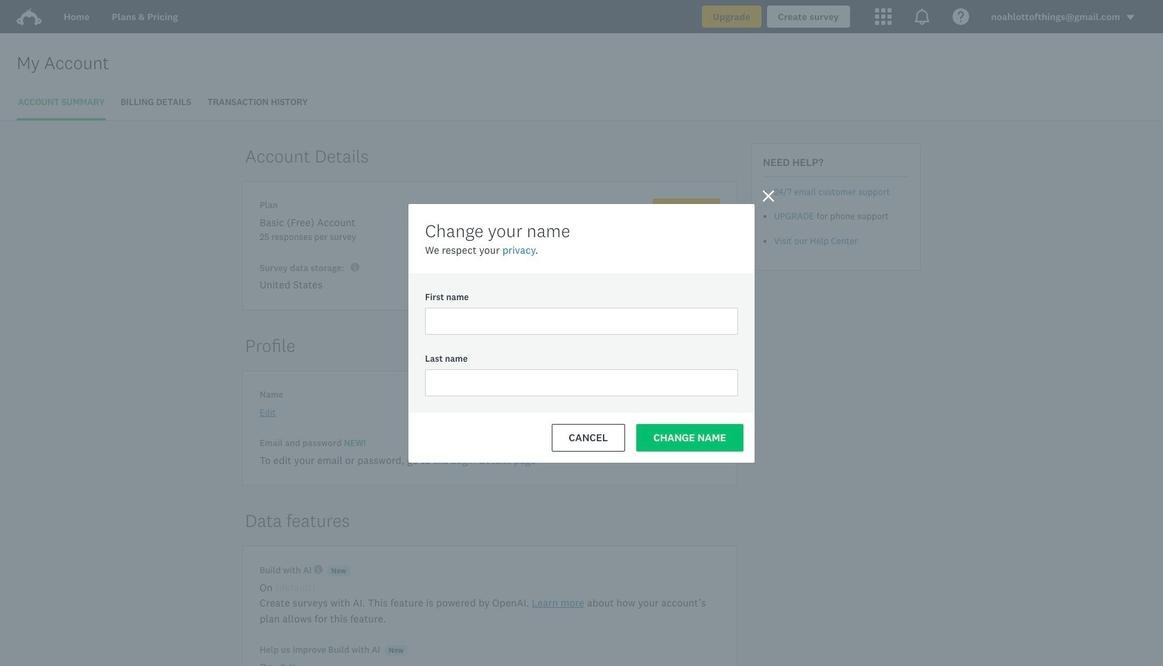 Task type: locate. For each thing, give the bounding box(es) containing it.
1 products icon image from the left
[[875, 8, 892, 25]]

help icon image
[[953, 8, 969, 25]]

products icon image
[[875, 8, 892, 25], [914, 8, 930, 25]]

None text field
[[425, 370, 738, 397]]

0 horizontal spatial products icon image
[[875, 8, 892, 25]]

None text field
[[425, 308, 738, 335]]

1 horizontal spatial products icon image
[[914, 8, 930, 25]]



Task type: describe. For each thing, give the bounding box(es) containing it.
2 products icon image from the left
[[914, 8, 930, 25]]

surveymonkey logo image
[[17, 8, 42, 26]]



Task type: vqa. For each thing, say whether or not it's contained in the screenshot.
the TextboxMultiple image
no



